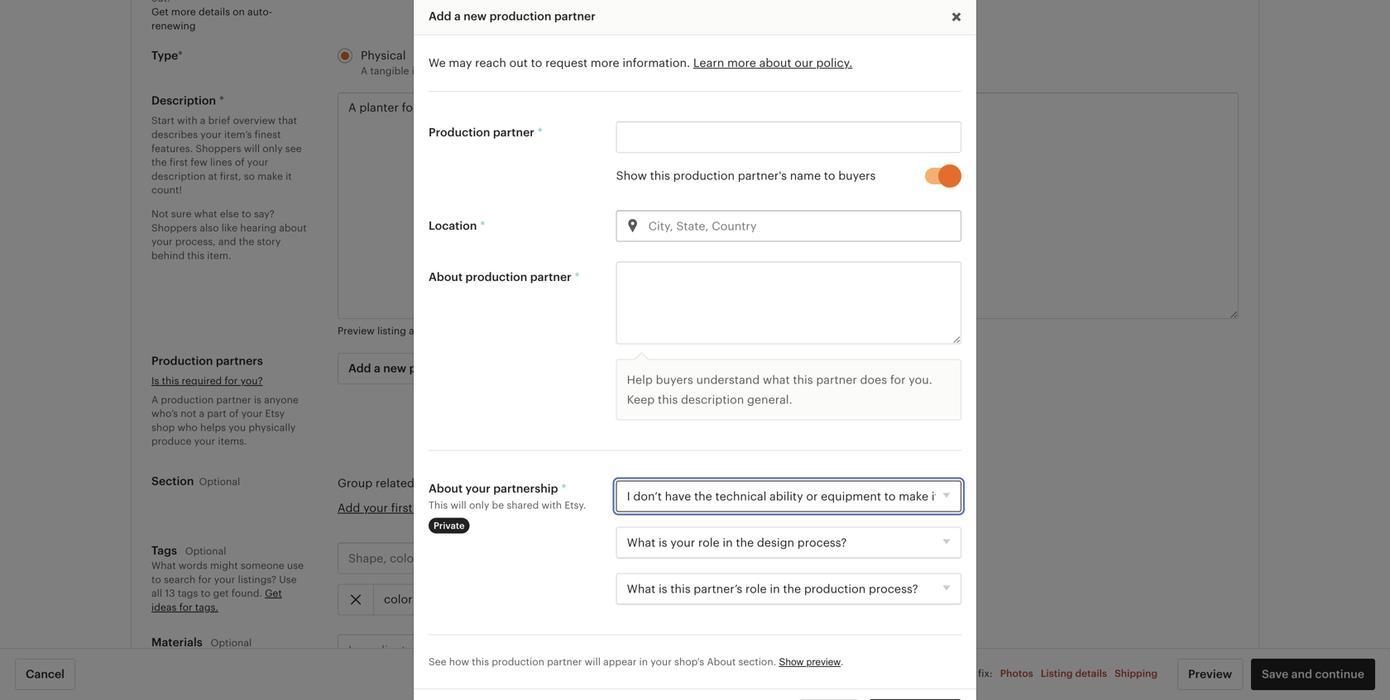 Task type: describe. For each thing, give the bounding box(es) containing it.
private
[[434, 521, 465, 532]]

preview for preview
[[1188, 668, 1232, 682]]

show this production partner's name to buyers
[[616, 169, 876, 183]]

help
[[627, 373, 653, 387]]

listing
[[377, 326, 406, 337]]

the inside not sure what else to say? shoppers also like hearing about your process, and the story behind this item.
[[239, 236, 254, 247]]

Shape, color, style, function, etc. text field
[[338, 543, 730, 575]]

about for more
[[759, 56, 791, 70]]

that for physical
[[436, 65, 454, 76]]

get for get more details on auto- renewing
[[151, 6, 169, 17]]

on
[[233, 6, 245, 17]]

preview,
[[936, 669, 976, 680]]

type
[[151, 49, 178, 62]]

browse
[[632, 477, 673, 490]]

add your first section link
[[338, 502, 456, 515]]

about for hearing
[[279, 222, 307, 234]]

t 2 image
[[626, 218, 639, 237]]

use
[[279, 575, 297, 586]]

section
[[416, 502, 456, 515]]

is
[[254, 394, 261, 406]]

partnership
[[493, 482, 558, 495]]

preview for preview listing as a google search result
[[338, 326, 375, 337]]

to up all
[[151, 575, 161, 586]]

gifts,
[[835, 477, 864, 490]]

you?
[[240, 376, 263, 387]]

you.
[[909, 373, 932, 387]]

your inside what words might someone use to search for your listings? use all 13 tags to get found.
[[214, 575, 235, 586]]

for inside "production partners is this required for you? a production partner is anyone who's not a part of your etsy shop who helps you physically produce your items."
[[225, 376, 238, 387]]

reach
[[475, 56, 506, 70]]

not
[[181, 408, 196, 420]]

story
[[257, 236, 281, 247]]

will inside digital a digital file that buyers will download.
[[786, 65, 802, 76]]

it
[[286, 171, 292, 182]]

a for digital
[[671, 65, 678, 76]]

save and continue
[[1262, 668, 1364, 682]]

what inside help buyers understand what this partner does for you. keep this description general.
[[763, 373, 790, 387]]

2 vertical spatial about
[[707, 657, 736, 668]]

fix:
[[978, 669, 993, 680]]

not
[[151, 208, 168, 220]]

what
[[151, 561, 176, 572]]

produce
[[151, 436, 191, 447]]

shipping
[[1115, 669, 1158, 680]]

to
[[922, 669, 933, 680]]

buyers inside digital a digital file that buyers will download.
[[751, 65, 783, 76]]

your down 'related'
[[363, 502, 388, 515]]

a inside start with a brief overview that describes your item's finest features. shoppers will only see the first few lines of your description at first, so make it count!
[[200, 115, 206, 126]]

you inside "production partners is this required for you? a production partner is anyone who's not a part of your etsy shop who helps you physically produce your items."
[[229, 422, 246, 433]]

father's
[[765, 477, 808, 490]]

will inside about your partnership * this will only be shared with etsy.
[[451, 500, 466, 511]]

get ideas for tags.
[[151, 588, 282, 613]]

cancel button
[[15, 659, 75, 691]]

about production partner *
[[429, 271, 580, 284]]

overview
[[233, 115, 276, 126]]

at
[[208, 171, 217, 182]]

shoppers
[[578, 477, 629, 490]]

about your partnership * this will only be shared with etsy.
[[429, 482, 586, 511]]

optional for materials
[[211, 638, 252, 649]]

buyers.
[[531, 65, 566, 76]]

get for get ideas for tags.
[[265, 588, 282, 600]]

brief
[[208, 115, 230, 126]]

sections
[[485, 477, 533, 490]]

that for digital
[[730, 65, 749, 76]]

preview button
[[1177, 659, 1243, 691]]

this
[[429, 500, 448, 511]]

item.
[[207, 250, 231, 261]]

for inside get ideas for tags.
[[179, 602, 192, 613]]

first,
[[220, 171, 241, 182]]

of inside start with a brief overview that describes your item's finest features. shoppers will only see the first few lines of your description at first, so make it count!
[[235, 157, 245, 168]]

continue
[[1315, 668, 1364, 682]]

a inside "production partners is this required for you? a production partner is anyone who's not a part of your etsy shop who helps you physically produce your items."
[[199, 408, 204, 420]]

about for about production partner *
[[429, 271, 463, 284]]

to inside not sure what else to say? shoppers also like hearing about your process, and the story behind this item.
[[242, 208, 251, 220]]

(e.g.,
[[676, 477, 704, 490]]

optional for section
[[199, 477, 240, 488]]

found.
[[231, 588, 262, 600]]

make
[[257, 171, 283, 182]]

details inside get more details on auto- renewing
[[199, 6, 230, 17]]

request
[[545, 56, 588, 70]]

like
[[221, 222, 238, 234]]

section optional
[[151, 475, 240, 488]]

will inside "physical a tangible item that you will ship to buyers."
[[477, 65, 493, 76]]

digital
[[671, 49, 707, 62]]

add for add your first section
[[338, 502, 360, 515]]

partner inside help buyers understand what this partner does for you. keep this description general.
[[816, 373, 857, 387]]

that inside start with a brief overview that describes your item's finest features. shoppers will only see the first few lines of your description at first, so make it count!
[[278, 115, 297, 126]]

this inside "production partners is this required for you? a production partner is anyone who's not a part of your etsy shop who helps you physically produce your items."
[[162, 376, 179, 387]]

partner inside "production partners is this required for you? a production partner is anyone who's not a part of your etsy shop who helps you physically produce your items."
[[216, 394, 251, 406]]

group related listings into sections to help shoppers browse (e.g., bracelets, father's day gifts, yarn).
[[338, 477, 899, 490]]

1 vertical spatial buyers
[[838, 169, 876, 183]]

1 vertical spatial add
[[348, 362, 371, 375]]

item
[[412, 65, 433, 76]]

to left help
[[536, 477, 547, 490]]

a right as at the left top
[[422, 326, 427, 337]]

bracelets,
[[707, 477, 762, 490]]

who
[[177, 422, 198, 433]]

2 horizontal spatial more
[[727, 56, 756, 70]]

City, State, Country text field
[[616, 210, 961, 242]]

a down listing
[[374, 362, 380, 375]]

materials optional
[[151, 636, 252, 650]]

your right in
[[651, 657, 672, 668]]

1 horizontal spatial first
[[391, 502, 413, 515]]

your inside not sure what else to say? shoppers also like hearing about your process, and the story behind this item.
[[151, 236, 173, 247]]

digital a digital file that buyers will download.
[[671, 49, 855, 76]]

tags.
[[195, 602, 218, 613]]

production partners is this required for you? a production partner is anyone who's not a part of your etsy shop who helps you physically produce your items.
[[151, 354, 299, 447]]

save and continue button
[[1251, 659, 1375, 691]]

first inside start with a brief overview that describes your item's finest features. shoppers will only see the first few lines of your description at first, so make it count!
[[169, 157, 188, 168]]

12
[[788, 552, 799, 565]]

description inside help buyers understand what this partner does for you. keep this description general.
[[681, 393, 744, 406]]

get ideas for tags. link
[[151, 588, 282, 613]]

1 vertical spatial details
[[1075, 669, 1107, 680]]

1 horizontal spatial search
[[467, 326, 499, 337]]

shop
[[151, 422, 175, 433]]

color
[[384, 593, 413, 607]]

ship
[[496, 65, 516, 76]]

partners
[[216, 354, 263, 368]]

help
[[550, 477, 575, 490]]

0 vertical spatial add a new production partner
[[429, 10, 596, 23]]

words
[[179, 561, 207, 572]]

file
[[713, 65, 727, 76]]

name
[[790, 169, 821, 183]]

your down helps
[[194, 436, 215, 447]]

cancel
[[26, 668, 65, 682]]

someone
[[241, 561, 284, 572]]

and inside not sure what else to say? shoppers also like hearing about your process, and the story behind this item.
[[218, 236, 236, 247]]

to inside "physical a tangible item that you will ship to buyers."
[[518, 65, 528, 76]]

partner's
[[738, 169, 787, 183]]

the inside start with a brief overview that describes your item's finest features. shoppers will only see the first few lines of your description at first, so make it count!
[[151, 157, 167, 168]]

for inside what words might someone use to search for your listings? use all 13 tags to get found.
[[198, 575, 211, 586]]

google
[[430, 326, 465, 337]]

our
[[794, 56, 813, 70]]

left
[[802, 552, 821, 565]]

of inside "production partners is this required for you? a production partner is anyone who's not a part of your etsy shop who helps you physically produce your items."
[[229, 408, 239, 420]]

shoppers inside not sure what else to say? shoppers also like hearing about your process, and the story behind this item.
[[151, 222, 197, 234]]

what inside not sure what else to say? shoppers also like hearing about your process, and the story behind this item.
[[194, 208, 217, 220]]

about for about your partnership * this will only be shared with etsy.
[[429, 482, 463, 495]]

general.
[[747, 393, 792, 406]]

get more details on auto- renewing
[[151, 6, 272, 31]]



Task type: vqa. For each thing, say whether or not it's contained in the screenshot.
the your in Not sure what else to say? Shoppers also like hearing about your process, and the story behind this item.
yes



Task type: locate. For each thing, give the bounding box(es) containing it.
1 vertical spatial first
[[391, 502, 413, 515]]

about inside not sure what else to say? shoppers also like hearing about your process, and the story behind this item.
[[279, 222, 307, 234]]

production for production partner *
[[429, 126, 490, 139]]

is this required for you? link
[[151, 376, 263, 387]]

production up not
[[161, 394, 214, 406]]

search up tags
[[164, 575, 196, 586]]

1 vertical spatial optional
[[185, 546, 226, 557]]

details
[[199, 6, 230, 17], [1075, 669, 1107, 680]]

description inside start with a brief overview that describes your item's finest features. shoppers will only see the first few lines of your description at first, so make it count!
[[151, 171, 206, 182]]

a down digital
[[671, 65, 678, 76]]

0 vertical spatial search
[[467, 326, 499, 337]]

lines
[[210, 157, 232, 168]]

part
[[207, 408, 226, 420]]

hearing
[[240, 222, 276, 234]]

production up result on the left top
[[465, 271, 527, 284]]

preview
[[806, 657, 841, 668]]

will left "ship"
[[477, 65, 493, 76]]

may
[[449, 56, 472, 70]]

13
[[165, 588, 175, 600]]

with up describes
[[177, 115, 197, 126]]

a inside digital a digital file that buyers will download.
[[671, 65, 678, 76]]

1 vertical spatial and
[[1291, 668, 1312, 682]]

to right else
[[242, 208, 251, 220]]

a right not
[[199, 408, 204, 420]]

etsy
[[265, 408, 285, 420]]

will right this
[[451, 500, 466, 511]]

1 vertical spatial search
[[164, 575, 196, 586]]

to up tags.
[[201, 588, 210, 600]]

only left be
[[469, 500, 489, 511]]

what words might someone use to search for your listings? use all 13 tags to get found.
[[151, 561, 304, 600]]

first
[[169, 157, 188, 168], [391, 502, 413, 515]]

optional inside tags optional
[[185, 546, 226, 557]]

to right "ship"
[[518, 65, 528, 76]]

production right how
[[492, 657, 544, 668]]

1 horizontal spatial new
[[464, 10, 487, 23]]

get down 'use'
[[265, 588, 282, 600]]

only down finest
[[262, 143, 283, 154]]

the
[[151, 157, 167, 168], [239, 236, 254, 247]]

0 vertical spatial new
[[464, 10, 487, 23]]

1 horizontal spatial you
[[457, 65, 474, 76]]

0 horizontal spatial details
[[199, 6, 230, 17]]

so
[[244, 171, 255, 182]]

say?
[[254, 208, 275, 220]]

you left reach
[[457, 65, 474, 76]]

for left you?
[[225, 376, 238, 387]]

production down google
[[409, 362, 471, 375]]

your down brief
[[200, 129, 222, 140]]

details left on
[[199, 6, 230, 17]]

0 vertical spatial about
[[759, 56, 791, 70]]

you
[[457, 65, 474, 76], [229, 422, 246, 433]]

your up behind
[[151, 236, 173, 247]]

1 horizontal spatial the
[[239, 236, 254, 247]]

first down features.
[[169, 157, 188, 168]]

will left download.
[[786, 65, 802, 76]]

1 horizontal spatial what
[[763, 373, 790, 387]]

0 vertical spatial the
[[151, 157, 167, 168]]

0 horizontal spatial production
[[151, 354, 213, 368]]

describes
[[151, 129, 198, 140]]

2 horizontal spatial buyers
[[838, 169, 876, 183]]

add down group
[[338, 502, 360, 515]]

that inside digital a digital file that buyers will download.
[[730, 65, 749, 76]]

and
[[218, 236, 236, 247], [1291, 668, 1312, 682]]

a inside "physical a tangible item that you will ship to buyers."
[[361, 65, 368, 76]]

details right listing
[[1075, 669, 1107, 680]]

shop's
[[674, 657, 704, 668]]

1 horizontal spatial only
[[469, 500, 489, 511]]

0 horizontal spatial and
[[218, 236, 236, 247]]

about up the story
[[279, 222, 307, 234]]

add your first section
[[338, 502, 456, 515]]

0 vertical spatial with
[[177, 115, 197, 126]]

production partner *
[[429, 126, 543, 139]]

0 vertical spatial preview
[[338, 326, 375, 337]]

buyers right help
[[656, 373, 693, 387]]

save
[[1262, 668, 1289, 682]]

physically
[[249, 422, 296, 433]]

partner
[[554, 10, 596, 23], [493, 126, 534, 139], [530, 271, 572, 284], [474, 362, 515, 375], [816, 373, 857, 387], [216, 394, 251, 406], [547, 657, 582, 668]]

show
[[616, 169, 647, 183], [779, 657, 804, 668]]

only inside about your partnership * this will only be shared with etsy.
[[469, 500, 489, 511]]

with
[[177, 115, 197, 126], [542, 500, 562, 511]]

0 vertical spatial show
[[616, 169, 647, 183]]

more right learn
[[727, 56, 756, 70]]

is
[[151, 376, 159, 387]]

description down understand
[[681, 393, 744, 406]]

a up who's
[[151, 394, 158, 406]]

etsy.
[[564, 500, 586, 511]]

see how this production partner will appear in your shop's about section. show preview .
[[429, 657, 844, 668]]

0 horizontal spatial that
[[278, 115, 297, 126]]

1 vertical spatial new
[[383, 362, 406, 375]]

2 horizontal spatial that
[[730, 65, 749, 76]]

Ingredients, components, etc. text field
[[338, 635, 730, 667]]

2 vertical spatial add
[[338, 502, 360, 515]]

location *
[[429, 219, 485, 232]]

add a new production partner down preview listing as a google search result
[[348, 362, 515, 375]]

preview left save
[[1188, 668, 1232, 682]]

the down hearing
[[239, 236, 254, 247]]

and down like
[[218, 236, 236, 247]]

0 horizontal spatial a
[[151, 394, 158, 406]]

0 horizontal spatial show
[[616, 169, 647, 183]]

0 horizontal spatial get
[[151, 6, 169, 17]]

1 vertical spatial shoppers
[[151, 222, 197, 234]]

1 horizontal spatial get
[[265, 588, 282, 600]]

None text field
[[338, 93, 1239, 319], [616, 122, 961, 153], [338, 93, 1239, 319], [616, 122, 961, 153]]

features.
[[151, 143, 193, 154]]

0 vertical spatial about
[[429, 271, 463, 284]]

a left brief
[[200, 115, 206, 126]]

1 vertical spatial preview
[[1188, 668, 1232, 682]]

for down the "words"
[[198, 575, 211, 586]]

1 vertical spatial show
[[779, 657, 804, 668]]

add a new production partner up out
[[429, 10, 596, 23]]

a
[[454, 10, 461, 23], [200, 115, 206, 126], [422, 326, 427, 337], [374, 362, 380, 375], [199, 408, 204, 420]]

shoppers up lines
[[196, 143, 241, 154]]

understand
[[696, 373, 760, 387]]

your
[[200, 129, 222, 140], [247, 157, 268, 168], [151, 236, 173, 247], [241, 408, 263, 420], [194, 436, 215, 447], [465, 482, 491, 495], [363, 502, 388, 515], [214, 575, 235, 586], [651, 657, 672, 668]]

1 horizontal spatial description
[[681, 393, 744, 406]]

0 vertical spatial description
[[151, 171, 206, 182]]

that up finest
[[278, 115, 297, 126]]

buyers inside help buyers understand what this partner does for you. keep this description general.
[[656, 373, 693, 387]]

about right shop's
[[707, 657, 736, 668]]

1 horizontal spatial and
[[1291, 668, 1312, 682]]

search left result on the left top
[[467, 326, 499, 337]]

will left the appear
[[585, 657, 601, 668]]

what up also at the top
[[194, 208, 217, 220]]

0 horizontal spatial you
[[229, 422, 246, 433]]

the down features.
[[151, 157, 167, 168]]

0 horizontal spatial the
[[151, 157, 167, 168]]

keep
[[627, 393, 655, 406]]

get inside get ideas for tags.
[[265, 588, 282, 600]]

learn
[[693, 56, 724, 70]]

that inside "physical a tangible item that you will ship to buyers."
[[436, 65, 454, 76]]

1 horizontal spatial more
[[591, 56, 619, 70]]

0 vertical spatial first
[[169, 157, 188, 168]]

for down tags
[[179, 602, 192, 613]]

your right listings
[[465, 482, 491, 495]]

add for add a new production partner
[[429, 10, 451, 23]]

0 horizontal spatial what
[[194, 208, 217, 220]]

optional down items.
[[199, 477, 240, 488]]

with inside about your partnership * this will only be shared with etsy.
[[542, 500, 562, 511]]

your up the so
[[247, 157, 268, 168]]

optional up the "words"
[[185, 546, 226, 557]]

0 vertical spatial optional
[[199, 477, 240, 488]]

for left the you.
[[890, 373, 906, 387]]

tags
[[151, 544, 177, 558]]

group
[[338, 477, 372, 490]]

with inside start with a brief overview that describes your item's finest features. shoppers will only see the first few lines of your description at first, so make it count!
[[177, 115, 197, 126]]

new down listing
[[383, 362, 406, 375]]

2 horizontal spatial a
[[671, 65, 678, 76]]

optional
[[199, 477, 240, 488], [185, 546, 226, 557], [211, 638, 252, 649]]

buyers right name
[[838, 169, 876, 183]]

optional inside section optional
[[199, 477, 240, 488]]

0 horizontal spatial preview
[[338, 326, 375, 337]]

photos
[[1000, 669, 1033, 680]]

None text field
[[616, 262, 961, 344]]

ingredients
[[384, 685, 447, 698]]

preview inside button
[[1188, 668, 1232, 682]]

2 vertical spatial optional
[[211, 638, 252, 649]]

tags
[[178, 588, 198, 600]]

production inside "production partners is this required for you? a production partner is anyone who's not a part of your etsy shop who helps you physically produce your items."
[[151, 354, 213, 368]]

about down location
[[429, 271, 463, 284]]

auto-
[[247, 6, 272, 17]]

item's
[[224, 129, 252, 140]]

with left etsy.
[[542, 500, 562, 511]]

1 vertical spatial production
[[151, 354, 213, 368]]

12 left
[[788, 552, 821, 565]]

shoppers inside start with a brief overview that describes your item's finest features. shoppers will only see the first few lines of your description at first, so make it count!
[[196, 143, 241, 154]]

new up "physical a tangible item that you will ship to buyers."
[[464, 10, 487, 23]]

1 horizontal spatial about
[[759, 56, 791, 70]]

what up "general."
[[763, 373, 790, 387]]

production inside "production partners is this required for you? a production partner is anyone who's not a part of your etsy shop who helps you physically produce your items."
[[161, 394, 214, 406]]

into
[[460, 477, 482, 490]]

get up renewing
[[151, 6, 169, 17]]

* inside about your partnership * this will only be shared with etsy.
[[561, 482, 566, 495]]

get more details on auto- renewing button
[[151, 5, 308, 33]]

1 vertical spatial of
[[229, 408, 239, 420]]

0 horizontal spatial new
[[383, 362, 406, 375]]

1 vertical spatial description
[[681, 393, 744, 406]]

preview left listing
[[338, 326, 375, 337]]

search inside what words might someone use to search for your listings? use all 13 tags to get found.
[[164, 575, 196, 586]]

1 vertical spatial get
[[265, 588, 282, 600]]

out
[[509, 56, 528, 70]]

a inside "production partners is this required for you? a production partner is anyone who's not a part of your etsy shop who helps you physically produce your items."
[[151, 394, 158, 406]]

use
[[287, 561, 304, 572]]

to right out
[[531, 56, 542, 70]]

more right request
[[591, 56, 619, 70]]

production for production partners is this required for you? a production partner is anyone who's not a part of your etsy shop who helps you physically produce your items.
[[151, 354, 213, 368]]

0 horizontal spatial about
[[279, 222, 307, 234]]

0 vertical spatial shoppers
[[196, 143, 241, 154]]

download.
[[805, 65, 855, 76]]

we may reach out to request more information. learn more about our policy.
[[429, 56, 853, 70]]

you inside "physical a tangible item that you will ship to buyers."
[[457, 65, 474, 76]]

more up renewing
[[171, 6, 196, 17]]

0 vertical spatial what
[[194, 208, 217, 220]]

about left our
[[759, 56, 791, 70]]

your inside about your partnership * this will only be shared with etsy.
[[465, 482, 491, 495]]

in
[[639, 657, 648, 668]]

description up count!
[[151, 171, 206, 182]]

renewing
[[151, 20, 196, 31]]

1 vertical spatial about
[[429, 482, 463, 495]]

production up required
[[151, 354, 213, 368]]

show up "t 2" icon
[[616, 169, 647, 183]]

and right save
[[1291, 668, 1312, 682]]

for inside help buyers understand what this partner does for you. keep this description general.
[[890, 373, 906, 387]]

add down preview listing as a google search result
[[348, 362, 371, 375]]

of up first,
[[235, 157, 245, 168]]

0 vertical spatial details
[[199, 6, 230, 17]]

a up "physical a tangible item that you will ship to buyers."
[[454, 10, 461, 23]]

location
[[429, 219, 477, 232]]

production up out
[[490, 10, 551, 23]]

2 vertical spatial buyers
[[656, 373, 693, 387]]

0 horizontal spatial buyers
[[656, 373, 693, 387]]

0 horizontal spatial only
[[262, 143, 283, 154]]

that right file
[[730, 65, 749, 76]]

see
[[429, 657, 446, 668]]

production down "may"
[[429, 126, 490, 139]]

result
[[502, 326, 528, 337]]

1 vertical spatial the
[[239, 236, 254, 247]]

production left the partner's
[[673, 169, 735, 183]]

optional down tags.
[[211, 638, 252, 649]]

1 vertical spatial what
[[763, 373, 790, 387]]

0 horizontal spatial first
[[169, 157, 188, 168]]

section
[[151, 475, 194, 488]]

0 vertical spatial you
[[457, 65, 474, 76]]

1 vertical spatial about
[[279, 222, 307, 234]]

1 vertical spatial with
[[542, 500, 562, 511]]

your down might
[[214, 575, 235, 586]]

add
[[429, 10, 451, 23], [348, 362, 371, 375], [338, 502, 360, 515]]

about up this
[[429, 482, 463, 495]]

your down is
[[241, 408, 263, 420]]

optional inside materials optional
[[211, 638, 252, 649]]

a down "physical"
[[361, 65, 368, 76]]

0 horizontal spatial more
[[171, 6, 196, 17]]

shoppers down 'sure'
[[151, 222, 197, 234]]

1 vertical spatial add a new production partner
[[348, 362, 515, 375]]

and inside button
[[1291, 668, 1312, 682]]

that right item
[[436, 65, 454, 76]]

get inside get more details on auto- renewing
[[151, 6, 169, 17]]

close image
[[952, 13, 961, 23]]

1 horizontal spatial a
[[361, 65, 368, 76]]

optional for tags
[[185, 546, 226, 557]]

this inside not sure what else to say? shoppers also like hearing about your process, and the story behind this item.
[[187, 250, 204, 261]]

will down item's
[[244, 143, 260, 154]]

0 vertical spatial add
[[429, 10, 451, 23]]

0 vertical spatial production
[[429, 126, 490, 139]]

add up we
[[429, 10, 451, 23]]

buyers left our
[[751, 65, 783, 76]]

0 vertical spatial of
[[235, 157, 245, 168]]

also
[[200, 222, 219, 234]]

description
[[151, 171, 206, 182], [681, 393, 744, 406]]

who's
[[151, 408, 178, 420]]

show left preview
[[779, 657, 804, 668]]

more inside get more details on auto- renewing
[[171, 6, 196, 17]]

will inside start with a brief overview that describes your item's finest features. shoppers will only see the first few lines of your description at first, so make it count!
[[244, 143, 260, 154]]

new
[[464, 10, 487, 23], [383, 362, 406, 375]]

type *
[[151, 49, 183, 62]]

0 vertical spatial buyers
[[751, 65, 783, 76]]

0 horizontal spatial search
[[164, 575, 196, 586]]

1 horizontal spatial with
[[542, 500, 562, 511]]

section.
[[738, 657, 776, 668]]

of right part
[[229, 408, 239, 420]]

description
[[151, 94, 216, 107]]

a for physical
[[361, 65, 368, 76]]

0 horizontal spatial description
[[151, 171, 206, 182]]

0 vertical spatial only
[[262, 143, 283, 154]]

you up items.
[[229, 422, 246, 433]]

1 vertical spatial only
[[469, 500, 489, 511]]

only inside start with a brief overview that describes your item's finest features. shoppers will only see the first few lines of your description at first, so make it count!
[[262, 143, 283, 154]]

digital
[[680, 65, 710, 76]]

else
[[220, 208, 239, 220]]

what
[[194, 208, 217, 220], [763, 373, 790, 387]]

process,
[[175, 236, 216, 247]]

materials
[[151, 636, 203, 650]]

1 horizontal spatial production
[[429, 126, 490, 139]]

1 horizontal spatial details
[[1075, 669, 1107, 680]]

1 horizontal spatial that
[[436, 65, 454, 76]]

we
[[429, 56, 446, 70]]

1 horizontal spatial show
[[779, 657, 804, 668]]

0 vertical spatial get
[[151, 6, 169, 17]]

0 horizontal spatial with
[[177, 115, 197, 126]]

yarn).
[[867, 477, 899, 490]]

about inside about your partnership * this will only be shared with etsy.
[[429, 482, 463, 495]]

1 horizontal spatial preview
[[1188, 668, 1232, 682]]

1 vertical spatial you
[[229, 422, 246, 433]]

tags optional
[[151, 544, 226, 558]]

to right name
[[824, 169, 835, 183]]

items.
[[218, 436, 247, 447]]

1 horizontal spatial buyers
[[751, 65, 783, 76]]

first down 'related'
[[391, 502, 413, 515]]

ideas
[[151, 602, 177, 613]]

0 vertical spatial and
[[218, 236, 236, 247]]



